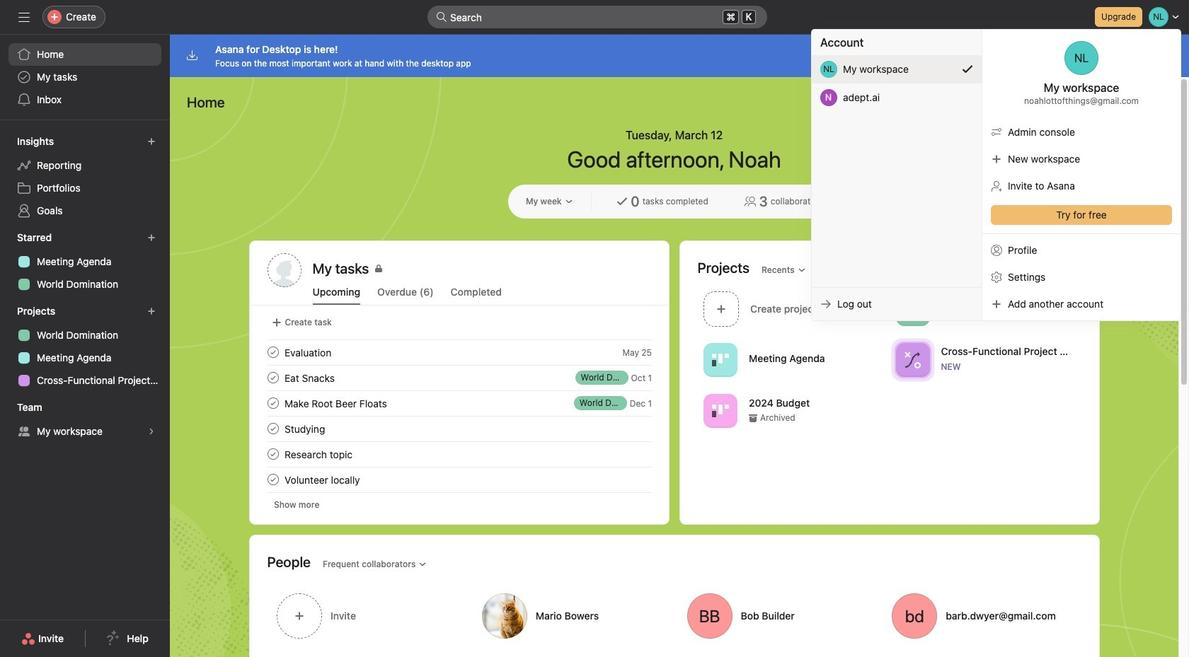 Task type: describe. For each thing, give the bounding box(es) containing it.
1 mark complete checkbox from the top
[[264, 369, 281, 386]]

rocket image
[[904, 300, 921, 317]]

mark complete image for 3rd mark complete checkbox from the top of the page
[[264, 471, 281, 488]]

mark complete image for 2nd mark complete option from the bottom of the page
[[264, 395, 281, 412]]

teams element
[[0, 395, 170, 446]]

global element
[[0, 35, 170, 120]]

projects element
[[0, 299, 170, 395]]

line_and_symbols image
[[904, 351, 921, 368]]

hide sidebar image
[[18, 11, 30, 23]]

Search tasks, projects, and more text field
[[428, 6, 767, 28]]

add items to starred image
[[147, 234, 156, 242]]

mark complete image for 2nd mark complete checkbox from the top
[[264, 446, 281, 463]]

3 mark complete checkbox from the top
[[264, 420, 281, 437]]

add profile photo image
[[267, 253, 301, 287]]

2 mark complete checkbox from the top
[[264, 395, 281, 412]]

prominent image
[[436, 11, 447, 23]]

mark complete image for 1st mark complete option
[[264, 344, 281, 361]]

starred element
[[0, 225, 170, 299]]



Task type: locate. For each thing, give the bounding box(es) containing it.
2 mark complete checkbox from the top
[[264, 446, 281, 463]]

mark complete image for third mark complete option
[[264, 420, 281, 437]]

1 vertical spatial mark complete checkbox
[[264, 446, 281, 463]]

None field
[[428, 6, 767, 28]]

1 vertical spatial mark complete image
[[264, 471, 281, 488]]

3 mark complete checkbox from the top
[[264, 471, 281, 488]]

mark complete image
[[264, 344, 281, 361], [264, 395, 281, 412], [264, 420, 281, 437], [264, 446, 281, 463]]

0 vertical spatial mark complete image
[[264, 369, 281, 386]]

mark complete image for third mark complete checkbox from the bottom of the page
[[264, 369, 281, 386]]

2 mark complete image from the top
[[264, 395, 281, 412]]

2 vertical spatial mark complete checkbox
[[264, 471, 281, 488]]

new project or portfolio image
[[147, 307, 156, 316]]

0 vertical spatial mark complete checkbox
[[264, 344, 281, 361]]

1 mark complete checkbox from the top
[[264, 344, 281, 361]]

2 vertical spatial mark complete checkbox
[[264, 420, 281, 437]]

1 vertical spatial mark complete checkbox
[[264, 395, 281, 412]]

board image
[[712, 351, 729, 368]]

mark complete image
[[264, 369, 281, 386], [264, 471, 281, 488]]

see details, my workspace image
[[147, 428, 156, 436]]

menu
[[812, 30, 1181, 321]]

new insights image
[[147, 137, 156, 146]]

board image
[[712, 402, 729, 419]]

insights element
[[0, 129, 170, 225]]

radio item
[[812, 55, 982, 84]]

4 mark complete image from the top
[[264, 446, 281, 463]]

0 vertical spatial mark complete checkbox
[[264, 369, 281, 386]]

2 mark complete image from the top
[[264, 471, 281, 488]]

1 mark complete image from the top
[[264, 369, 281, 386]]

Mark complete checkbox
[[264, 369, 281, 386], [264, 446, 281, 463], [264, 471, 281, 488]]

3 mark complete image from the top
[[264, 420, 281, 437]]

Mark complete checkbox
[[264, 344, 281, 361], [264, 395, 281, 412], [264, 420, 281, 437]]

1 mark complete image from the top
[[264, 344, 281, 361]]



Task type: vqa. For each thing, say whether or not it's contained in the screenshot.
second Mark complete option from the top
yes



